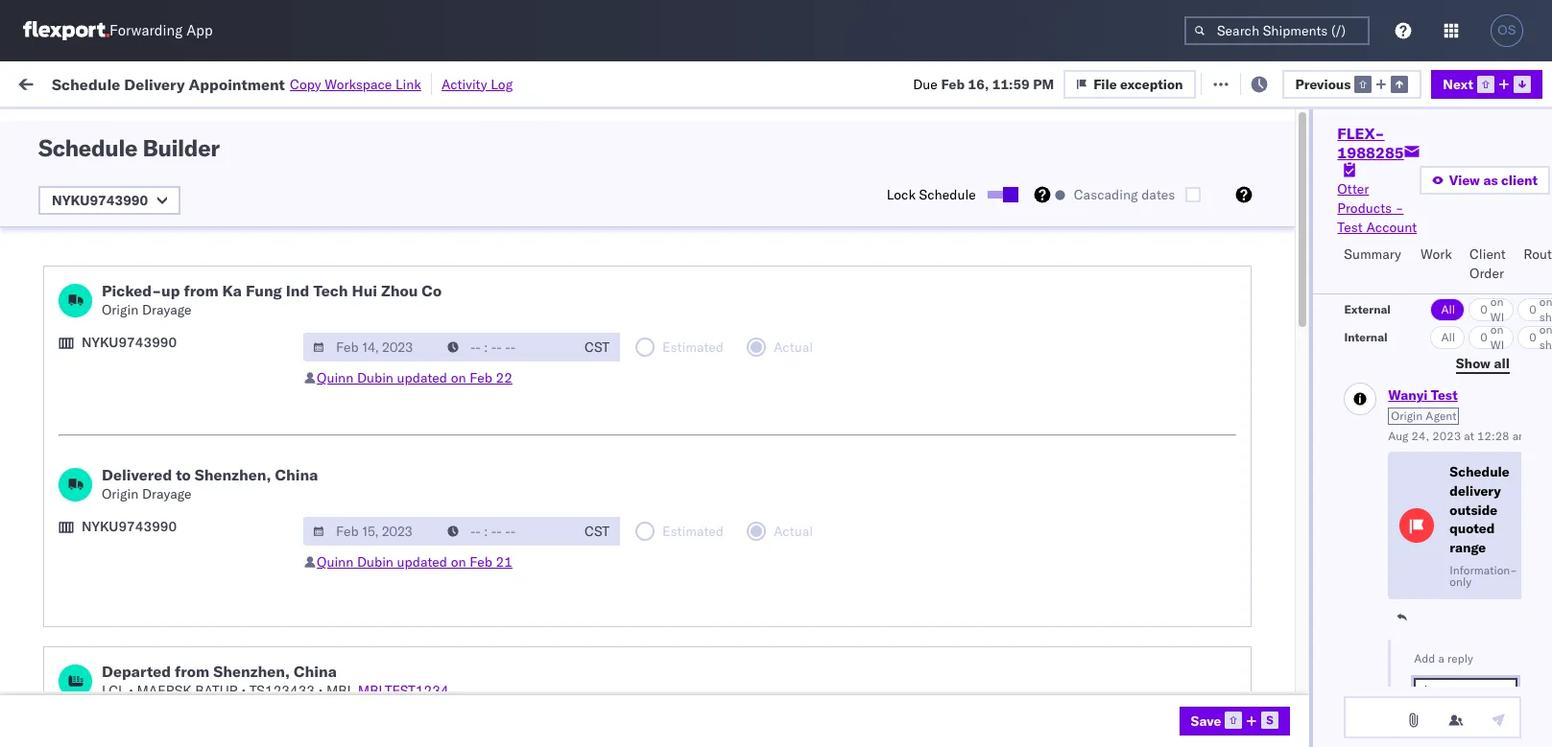 Task type: describe. For each thing, give the bounding box(es) containing it.
batch action
[[1444, 74, 1527, 92]]

pickup up confirm delivery
[[97, 546, 138, 563]]

schedule inside schedule delivery outside quoted range information- only
[[1450, 464, 1510, 481]]

confirm for third confirm pickup from los angeles, ca button from the bottom
[[44, 166, 93, 183]]

delivery for "schedule delivery appointment" button for 12:30 pm pst, feb 17, 2023
[[104, 302, 154, 319]]

2 honeywell from the left
[[962, 430, 1025, 447]]

documents
[[44, 354, 114, 371]]

1 schedule pickup from los angeles, ca from the top
[[44, 208, 259, 244]]

2 1977428 from the top
[[1226, 430, 1284, 447]]

confirm pickup from los angeles, ca button for 9:30 am pst, feb 24, 2023
[[44, 545, 273, 585]]

17, for schedule delivery appointment
[[434, 303, 455, 320]]

flex- inside "flex- 1988285"
[[1337, 124, 1385, 143]]

flxt00001977428 for confirm pickup from los angeles, ca
[[1432, 556, 1552, 573]]

thailand
[[712, 261, 765, 278]]

nyku9743990 inside button
[[52, 192, 148, 209]]

los down to
[[173, 503, 195, 521]]

2 integration test account - on ag from the left
[[962, 641, 1168, 658]]

confirm for confirm pickup from los angeles, ca button related to 11:59 pm pst, feb 23, 2023
[[44, 503, 93, 521]]

to
[[176, 466, 191, 485]]

1 horizontal spatial file
[[1224, 74, 1247, 92]]

8 resize handle column header from the left
[[1275, 149, 1298, 748]]

airport
[[125, 269, 168, 287]]

wanyi
[[1388, 387, 1428, 405]]

wi for external
[[1490, 310, 1504, 324]]

show
[[1456, 355, 1491, 372]]

2 resize handle column header from the left
[[488, 149, 511, 748]]

for
[[184, 119, 200, 133]]

1 2150210 from the top
[[1226, 345, 1284, 362]]

client
[[1501, 172, 1538, 189]]

3 • from the left
[[318, 682, 323, 700]]

1 ping from the left
[[837, 176, 869, 193]]

11:59 pm pst, feb 27, 2023
[[309, 683, 491, 700]]

3 schedule pickup from los angeles, ca link from the top
[[44, 460, 273, 499]]

1 schedule delivery appointment button from the top
[[44, 132, 236, 153]]

1977428 for 9:30 am pst, feb 24, 2023
[[1226, 556, 1284, 573]]

5 ca from the top
[[44, 523, 62, 540]]

pickup up nyku9743990 button
[[97, 166, 138, 183]]

mmm d, yyyy text field for delivered to shenzhen, china
[[303, 517, 440, 546]]

drayage inside delivered to shenzhen, china origin drayage
[[142, 486, 191, 503]]

container numbers button
[[1298, 145, 1403, 179]]

schedule pickup from los angeles international airport link
[[44, 249, 273, 287]]

client order
[[1469, 246, 1506, 282]]

017482927423 for 9:00 am pst, feb 25, 2023
[[1432, 641, 1532, 658]]

summary
[[1344, 246, 1401, 263]]

external
[[1344, 302, 1391, 317]]

all
[[1494, 355, 1510, 372]]

1 honeywell from the left
[[837, 430, 900, 447]]

10 resize handle column header from the left
[[1503, 149, 1526, 748]]

route button
[[1516, 237, 1552, 294]]

flex-1988285
[[1184, 218, 1284, 236]]

pickup up the "schedule pickup from los angeles international airport"
[[104, 208, 146, 225]]

lock
[[887, 186, 916, 203]]

quinn dubin updated on feb 21
[[317, 554, 512, 571]]

759 at risk
[[354, 74, 420, 92]]

numbers for mbl/mawb numbers
[[1502, 156, 1549, 171]]

schedule delivery appointment button for 7:30 pm pst, feb 21, 2023
[[44, 428, 236, 449]]

6 ca from the top
[[44, 565, 62, 582]]

2 flex-2150210 from the top
[[1184, 641, 1284, 658]]

am for 9:00
[[342, 641, 364, 658]]

11:59 right due
[[992, 75, 1030, 93]]

confirm delivery link
[[44, 597, 146, 616]]

show all
[[1456, 355, 1510, 372]]

ocean fcl for 11:59 pm pst, feb 27, 2023
[[587, 683, 655, 700]]

all for external
[[1441, 302, 1455, 317]]

international
[[44, 269, 122, 287]]

0 vertical spatial 16,
[[968, 75, 989, 93]]

delivery right of in the bottom left of the page
[[143, 640, 192, 657]]

a
[[1438, 652, 1444, 667]]

1911408 for confirm delivery
[[1226, 598, 1284, 616]]

track
[[489, 74, 520, 92]]

consignee for bookings test consignee
[[1050, 683, 1115, 700]]

1 2001714 from the top
[[1226, 261, 1284, 278]]

confirm for 9:30 am pst, feb 24, 2023 confirm pickup from los angeles, ca button
[[44, 546, 93, 563]]

schedule inside the "schedule pickup from los angeles international airport"
[[44, 250, 101, 267]]

1 honeywell - test account from the left
[[837, 430, 995, 447]]

schedule delivery appointment button for 12:30 pm pst, feb 17, 2023
[[44, 301, 236, 322]]

departed from shenzhen, china lcl • maersk batur • ts123433 • mbl mbltest1234
[[102, 662, 449, 700]]

0 on sh for internal
[[1529, 322, 1552, 352]]

1 7:30 pm pst, feb 21, 2023 from the top
[[309, 387, 483, 405]]

delivery for 1st "schedule delivery appointment" button
[[104, 133, 154, 150]]

1 schedule pickup from los angeles, ca button from the top
[[44, 207, 273, 247]]

1 flex-2001714 from the top
[[1184, 261, 1284, 278]]

9:00 am pst, feb 25, 2023
[[309, 641, 484, 658]]

delivery up ready
[[124, 74, 185, 94]]

ocean fcl for 11:59 pm pst, feb 23, 2023
[[587, 514, 655, 531]]

message
[[259, 74, 312, 92]]

test inside wanyi test origin agent aug 24, 2023 at 12:28 am
[[1431, 387, 1458, 405]]

western
[[1126, 261, 1177, 278]]

up
[[161, 281, 180, 300]]

customs
[[91, 334, 145, 352]]

12:30 pm pst, feb 17, 2023 for schedule delivery appointment
[[309, 303, 491, 320]]

2 schedule pickup from los angeles, ca from the top
[[44, 377, 259, 413]]

order
[[1469, 265, 1504, 282]]

wanyi test origin agent aug 24, 2023 at 12:28 am
[[1388, 387, 1528, 444]]

integration up flexport
[[837, 641, 903, 658]]

china for 11:59 pm pst, feb 16, 2023
[[712, 218, 748, 236]]

21, for schedule delivery appointment
[[425, 430, 446, 447]]

as
[[1483, 172, 1498, 189]]

12:30 for schedule pickup from los angeles international airport
[[309, 261, 347, 278]]

demu1232567 for appointment
[[1307, 133, 1405, 151]]

action
[[1485, 74, 1527, 92]]

pickup down delivered
[[97, 503, 138, 521]]

2 on from the left
[[1126, 641, 1146, 658]]

lcl inside departed from shenzhen, china lcl • maersk batur • ts123433 • mbl mbltest1234
[[102, 682, 125, 700]]

air for 12:00 pm pst, feb 20, 2023
[[587, 345, 605, 362]]

-- : -- -- text field
[[438, 517, 574, 546]]

1 horizontal spatial file exception
[[1224, 74, 1313, 92]]

copy
[[290, 75, 321, 93]]

container numbers
[[1307, 149, 1359, 179]]

1 horizontal spatial exception
[[1250, 74, 1313, 92]]

0 vertical spatial at
[[382, 74, 394, 92]]

copy workspace link button
[[290, 75, 421, 93]]

1 ping - test entity from the left
[[837, 176, 949, 193]]

demo123 for confirm delivery
[[1432, 598, 1497, 616]]

2 7:30 pm pst, feb 21, 2023 from the top
[[309, 430, 483, 447]]

all for internal
[[1441, 330, 1455, 345]]

maeu1234567 for schedule pickup from los angeles, ca
[[1307, 387, 1404, 404]]

1 schedule pickup from los angeles, ca link from the top
[[44, 207, 273, 245]]

mbltest1234 button
[[358, 682, 449, 700]]

3 resize handle column header from the left
[[555, 149, 578, 748]]

flexport
[[837, 683, 887, 700]]

los down delivered to shenzhen, china origin drayage
[[173, 546, 195, 563]]

save
[[1191, 713, 1221, 730]]

origin inside delivered to shenzhen, china origin drayage
[[102, 486, 139, 503]]

1 resize handle column header from the left
[[275, 149, 298, 748]]

test123
[[1432, 472, 1488, 489]]

los up schedule pickup from los angeles international airport link
[[181, 208, 202, 225]]

next button
[[1431, 70, 1542, 98]]

fcl for 11:59 pm pst, feb 27, 2023
[[630, 683, 655, 700]]

import
[[163, 74, 206, 92]]

status : ready for work, blocked, in progress
[[105, 119, 349, 133]]

numbers for container numbers
[[1307, 164, 1355, 179]]

view as client button
[[1419, 166, 1550, 195]]

los inside the "schedule pickup from los angeles international airport"
[[181, 250, 202, 267]]

next
[[1443, 75, 1473, 93]]

china inside delivered to shenzhen, china origin drayage
[[275, 466, 318, 485]]

759
[[354, 74, 379, 92]]

air for 12:30 pm pst, feb 17, 2023
[[587, 261, 605, 278]]

ocean for 11:59 pm pst, feb 16, 2023
[[587, 218, 627, 236]]

0 on wi for external
[[1480, 295, 1504, 324]]

builder
[[143, 133, 219, 162]]

2 2150210 from the top
[[1226, 641, 1284, 658]]

dubin for delivered to shenzhen, china
[[357, 554, 394, 571]]

demo
[[891, 683, 926, 700]]

dubin for picked-up from ka fung ind tech hui zhou co
[[357, 370, 394, 387]]

filtered by:
[[19, 118, 88, 135]]

vietnam for 9:00 am pst, feb 25, 2023
[[712, 641, 762, 658]]

integration for thailand
[[962, 261, 1028, 278]]

departed
[[102, 662, 171, 681]]

mawb1234 for schedule delivery appointment
[[1432, 303, 1507, 320]]

flex-1919147
[[1184, 683, 1284, 700]]

1977428 for 7:30 pm pst, feb 21, 2023
[[1226, 387, 1284, 405]]

show all button
[[1444, 349, 1521, 378]]

1 vertical spatial 16,
[[434, 218, 455, 236]]

2 schedule pickup from los angeles, ca link from the top
[[44, 376, 273, 414]]

origin inside wanyi test origin agent aug 24, 2023 at 12:28 am
[[1391, 409, 1423, 424]]

message (0)
[[259, 74, 337, 92]]

client
[[1469, 246, 1506, 263]]

container
[[1307, 149, 1359, 163]]

1 entity from the left
[[913, 176, 949, 193]]

os
[[1498, 23, 1516, 37]]

status
[[105, 119, 139, 133]]

by:
[[69, 118, 88, 135]]

wanyi test button
[[1388, 387, 1458, 405]]

los down the clearance
[[181, 377, 202, 394]]

2 • from the left
[[241, 682, 246, 700]]

: for status
[[139, 119, 143, 133]]

cst for delivered to shenzhen, china
[[585, 523, 609, 540]]

7 ca from the top
[[44, 692, 62, 709]]

activity
[[441, 75, 487, 93]]

12:30 for schedule delivery appointment
[[309, 303, 347, 320]]

appointment for "schedule delivery appointment" button for 12:30 pm pst, feb 17, 2023
[[157, 302, 236, 319]]

demu1232567 for from
[[1307, 513, 1405, 531]]

internal
[[1344, 330, 1387, 345]]

1 ca from the top
[[44, 185, 62, 202]]

from inside the 'picked-up from ka fung ind tech hui zhou co origin drayage'
[[184, 281, 219, 300]]

1 vertical spatial 24,
[[426, 556, 447, 573]]

demo123 for confirm pickup from los angeles, ca
[[1432, 514, 1497, 531]]

appointment for "schedule delivery appointment" button related to 7:30 pm pst, feb 21, 2023
[[157, 429, 236, 446]]

upload customs clearance documents
[[44, 334, 210, 371]]

4 ca from the top
[[44, 480, 62, 498]]

summary button
[[1336, 237, 1413, 294]]

otter products, llc
[[962, 218, 1083, 236]]

2006134
[[1226, 176, 1284, 193]]

2 2001714 from the top
[[1226, 303, 1284, 320]]

1 on from the left
[[1002, 641, 1021, 658]]

1 horizontal spatial otter
[[962, 218, 993, 236]]

schedule delivery appointment link for 7:30 pm pst, feb 21, 2023
[[44, 428, 236, 447]]

china inside departed from shenzhen, china lcl • maersk batur • ts123433 • mbl mbltest1234
[[294, 662, 337, 681]]

3 schedule pickup from los angeles, ca button from the top
[[44, 460, 273, 501]]

2 ag from the left
[[1150, 641, 1168, 658]]

log
[[491, 75, 513, 93]]

add
[[1414, 652, 1435, 667]]

1 confirm pickup from los angeles, ca from the top
[[44, 166, 251, 202]]

agent
[[1426, 409, 1456, 424]]

Search Work text field
[[906, 69, 1115, 97]]

from inside departed from shenzhen, china lcl • maersk batur • ts123433 • mbl mbltest1234
[[175, 662, 210, 681]]

017482927423 for 12:00 pm pst, feb 20, 2023
[[1432, 345, 1532, 362]]

previous
[[1295, 75, 1351, 93]]

2 honeywell - test account from the left
[[962, 430, 1120, 447]]

mofu0618318
[[1307, 176, 1405, 193]]

all button for external
[[1430, 298, 1466, 322]]

5 resize handle column header from the left
[[804, 149, 827, 748]]

due
[[913, 75, 938, 93]]

mawb1234 for schedule pickup from los angeles international airport
[[1432, 261, 1507, 278]]

1 vertical spatial products
[[872, 218, 927, 236]]

mbl/mawb
[[1432, 156, 1499, 171]]

fung
[[246, 281, 282, 300]]

9:30
[[309, 556, 338, 573]]

progress
[[301, 119, 349, 133]]

am for 9:30
[[342, 556, 364, 573]]

1 confirm pickup from los angeles, ca button from the top
[[44, 165, 273, 205]]

mmm d, yyyy text field for picked-up from ka fung ind tech hui zhou co
[[303, 333, 440, 362]]

11:59 pm pst, feb 23, 2023
[[309, 514, 491, 531]]

confirm for confirm delivery button
[[44, 597, 93, 615]]

lcl for 11:59 pm pst, feb 16, 2023
[[630, 218, 654, 236]]

0 horizontal spatial otter products - test account
[[837, 218, 1021, 236]]

china for 11:59 pm pst, feb 27, 2023
[[712, 683, 748, 700]]

zhou
[[381, 281, 418, 300]]

quinn dubin updated on feb 21 button
[[317, 554, 512, 571]]

2 flex-1977428 from the top
[[1184, 430, 1284, 447]]

7 resize handle column header from the left
[[1121, 149, 1144, 748]]

co
[[422, 281, 442, 300]]

save button
[[1179, 707, 1290, 736]]

mbl/mawb numbers
[[1432, 156, 1549, 171]]

pickup down upload customs clearance documents
[[104, 377, 146, 394]]

pickup left to
[[104, 461, 146, 478]]

--
[[1432, 683, 1449, 700]]



Task type: locate. For each thing, give the bounding box(es) containing it.
1 mmm d, yyyy text field from the top
[[303, 333, 440, 362]]

products down mofu0618318
[[1337, 200, 1392, 217]]

0 vertical spatial confirm pickup from los angeles, ca link
[[44, 165, 273, 203]]

cst for picked-up from ka fung ind tech hui zhou co
[[585, 339, 609, 356]]

1 vertical spatial flex-2150210
[[1184, 641, 1284, 658]]

1 dubin from the top
[[357, 370, 394, 387]]

bookings
[[962, 683, 1018, 700]]

4 ocean from the top
[[587, 683, 627, 700]]

24, inside wanyi test origin agent aug 24, 2023 at 12:28 am
[[1411, 429, 1429, 444]]

1 cst from the top
[[585, 339, 609, 356]]

2 horizontal spatial otter
[[1337, 180, 1369, 198]]

2 7:30 from the top
[[309, 430, 338, 447]]

0 vertical spatial schedule delivery appointment
[[44, 133, 236, 150]]

1 12:30 from the top
[[309, 261, 347, 278]]

1 vertical spatial flex-1911408
[[1184, 598, 1284, 616]]

12:30 pm pst, feb 17, 2023 up zhou
[[309, 261, 491, 278]]

0 vertical spatial dubin
[[357, 370, 394, 387]]

0 vertical spatial 7:30
[[309, 387, 338, 405]]

work button
[[1413, 237, 1462, 294]]

schedule delivery appointment up delivered
[[44, 429, 236, 446]]

mmm d, yyyy text field up quinn dubin updated on feb 22 button
[[303, 333, 440, 362]]

1 horizontal spatial honeywell
[[962, 430, 1025, 447]]

1 integration test account - on ag from the left
[[837, 641, 1043, 658]]

0 vertical spatial flxt00001977428
[[1432, 387, 1552, 405]]

1 017482927423 from the top
[[1432, 345, 1532, 362]]

17,
[[434, 261, 455, 278], [434, 303, 455, 320]]

2 confirm pickup from los angeles, ca from the top
[[44, 503, 251, 540]]

workitem button
[[12, 153, 278, 172]]

12:00 pm pst, feb 20, 2023
[[309, 345, 491, 362]]

confirm pickup from los angeles, ca for 11:59
[[44, 503, 251, 540]]

1 7:30 from the top
[[309, 387, 338, 405]]

batch
[[1444, 74, 1481, 92]]

0 vertical spatial vietnam
[[712, 345, 762, 362]]

1 17, from the top
[[434, 261, 455, 278]]

upload inside button
[[44, 640, 88, 657]]

1 0 on sh from the top
[[1529, 295, 1552, 324]]

1 vertical spatial demu1232567
[[1307, 513, 1405, 531]]

0 vertical spatial all
[[1441, 302, 1455, 317]]

3 schedule delivery appointment button from the top
[[44, 428, 236, 449]]

0 vertical spatial 2150210
[[1226, 345, 1284, 362]]

1 vertical spatial work
[[1421, 246, 1452, 263]]

1 horizontal spatial 16,
[[968, 75, 989, 93]]

1 horizontal spatial ping
[[962, 176, 994, 193]]

updated for delivered to shenzhen, china
[[397, 554, 447, 571]]

22
[[496, 370, 512, 387]]

am right 9:30 on the left of the page
[[342, 556, 364, 573]]

account
[[971, 218, 1021, 236], [1366, 219, 1417, 236], [1060, 261, 1111, 278], [944, 430, 995, 447], [1069, 430, 1120, 447], [936, 641, 986, 658], [1060, 641, 1111, 658]]

9 resize handle column header from the left
[[1399, 149, 1422, 748]]

1 horizontal spatial •
[[241, 682, 246, 700]]

confirm pickup from los angeles, ca link down builder
[[44, 165, 273, 203]]

2 entity from the left
[[1038, 176, 1074, 193]]

0 horizontal spatial honeywell
[[837, 430, 900, 447]]

ca up international on the left of the page
[[44, 227, 62, 244]]

updated for picked-up from ka fung ind tech hui zhou co
[[397, 370, 447, 387]]

shenzhen, inside departed from shenzhen, china lcl • maersk batur • ts123433 • mbl mbltest1234
[[213, 662, 290, 681]]

1 fcl from the top
[[630, 514, 655, 531]]

2 schedule pickup from los angeles, ca button from the top
[[44, 376, 273, 416]]

0 vertical spatial 21,
[[425, 387, 446, 405]]

2 : from the left
[[446, 119, 450, 133]]

of
[[127, 640, 140, 657]]

otter products - test account link
[[1337, 179, 1419, 237]]

flex-
[[1337, 124, 1385, 143], [1184, 176, 1226, 193], [1184, 218, 1226, 236], [1184, 261, 1226, 278], [1184, 303, 1226, 320], [1184, 345, 1226, 362], [1184, 387, 1226, 405], [1184, 430, 1226, 447], [1184, 472, 1226, 489], [1184, 514, 1226, 531], [1184, 556, 1226, 573], [1184, 598, 1226, 616], [1184, 641, 1226, 658], [1184, 683, 1226, 700]]

12:30 pm pst, feb 17, 2023 for schedule pickup from los angeles international airport
[[309, 261, 491, 278]]

11:59 for 11:59 pm pst, feb 23, 2023
[[309, 514, 347, 531]]

demo123 up range
[[1432, 514, 1497, 531]]

all button for internal
[[1430, 326, 1466, 349]]

flex-1891264 button
[[1154, 467, 1288, 494], [1154, 467, 1288, 494]]

1 ocean from the top
[[587, 218, 627, 236]]

2 consignee from the left
[[1050, 683, 1115, 700]]

0 vertical spatial 1911408
[[1226, 514, 1284, 531]]

numbers up client at the top right
[[1502, 156, 1549, 171]]

0 vertical spatial mawb1234
[[1432, 261, 1507, 278]]

1 vertical spatial 2001714
[[1226, 303, 1284, 320]]

mbl/mawb numbers button
[[1422, 153, 1552, 172]]

pickup inside the "schedule pickup from los angeles international airport"
[[104, 250, 146, 267]]

• down departed
[[129, 682, 133, 700]]

2 vertical spatial 1977428
[[1226, 556, 1284, 573]]

23,
[[434, 514, 455, 531]]

am
[[1512, 429, 1528, 444]]

0 on sh right show all button
[[1529, 322, 1552, 352]]

in
[[287, 119, 298, 133]]

confirm pickup from los angeles, ca link for 11:59
[[44, 502, 273, 541]]

quinn for ka
[[317, 370, 354, 387]]

outside
[[1450, 502, 1498, 519]]

confirm pickup from los angeles, ca down schedule builder on the top
[[44, 166, 251, 202]]

1 drayage from the top
[[142, 301, 191, 319]]

0 horizontal spatial file exception
[[1093, 75, 1183, 93]]

4 schedule pickup from los angeles, ca link from the top
[[44, 671, 273, 710]]

1911408 for confirm pickup from los angeles, ca
[[1226, 514, 1284, 531]]

2 0 on sh from the top
[[1529, 322, 1552, 352]]

1 vertical spatial maeu1234567
[[1307, 429, 1404, 446]]

flex-1911408 for confirm delivery
[[1184, 598, 1284, 616]]

24, right aug
[[1411, 429, 1429, 444]]

1 vertical spatial 1977428
[[1226, 430, 1284, 447]]

risk
[[398, 74, 420, 92]]

16, up the co
[[434, 218, 455, 236]]

0 vertical spatial demo123
[[1432, 514, 1497, 531]]

ind
[[286, 281, 309, 300]]

2 12:30 pm pst, feb 17, 2023 from the top
[[309, 303, 491, 320]]

0 horizontal spatial 24,
[[426, 556, 447, 573]]

0 vertical spatial fcl
[[630, 514, 655, 531]]

2 17, from the top
[[434, 303, 455, 320]]

filtered
[[19, 118, 66, 135]]

1 1977428 from the top
[[1226, 387, 1284, 405]]

confirm pickup from los angeles, ca for 9:30
[[44, 546, 251, 582]]

3 schedule pickup from los angeles, ca from the top
[[44, 461, 259, 498]]

ready
[[147, 119, 181, 133]]

origin inside the 'picked-up from ka fung ind tech hui zhou co origin drayage'
[[102, 301, 139, 319]]

0 vertical spatial products
[[1337, 200, 1392, 217]]

1 vertical spatial mawb1234
[[1432, 303, 1507, 320]]

ocean
[[587, 218, 627, 236], [587, 430, 627, 447], [587, 514, 627, 531], [587, 683, 627, 700]]

integration up bookings
[[962, 641, 1028, 658]]

maeu1234567 for confirm pickup from los angeles, ca
[[1307, 556, 1404, 573]]

snoozed
[[401, 119, 446, 133]]

drayage inside the 'picked-up from ka fung ind tech hui zhou co origin drayage'
[[142, 301, 191, 319]]

205 on track
[[442, 74, 520, 92]]

delivery
[[1450, 483, 1501, 500]]

0 vertical spatial mmm d, yyyy text field
[[303, 333, 440, 362]]

0 vertical spatial cst
[[585, 339, 609, 356]]

flex-2150210 up flex-1919147
[[1184, 641, 1284, 658]]

los down builder
[[173, 166, 195, 183]]

1988285 down 2006134
[[1226, 218, 1284, 236]]

los
[[173, 166, 195, 183], [181, 208, 202, 225], [181, 250, 202, 267], [181, 377, 202, 394], [181, 461, 202, 478], [173, 503, 195, 521], [173, 546, 195, 563], [181, 672, 202, 690]]

file exception
[[1224, 74, 1313, 92], [1093, 75, 1183, 93]]

schedule delivery appointment copy workspace link
[[52, 74, 421, 94]]

all
[[1441, 302, 1455, 317], [1441, 330, 1455, 345]]

delivery for "schedule delivery appointment" button related to 7:30 pm pst, feb 21, 2023
[[104, 429, 154, 446]]

1 ocean lcl from the top
[[587, 218, 654, 236]]

fcl for 11:59 pm pst, feb 23, 2023
[[630, 514, 655, 531]]

21
[[496, 554, 512, 571]]

import work
[[163, 74, 243, 92]]

2001714
[[1226, 261, 1284, 278], [1226, 303, 1284, 320]]

work left client
[[1421, 246, 1452, 263]]

1 wi from the top
[[1490, 310, 1504, 324]]

view as client
[[1449, 172, 1538, 189]]

upload inside upload customs clearance documents
[[44, 334, 88, 352]]

0 vertical spatial origin
[[102, 301, 139, 319]]

1919147
[[1226, 683, 1284, 700]]

at left '12:28'
[[1464, 429, 1474, 444]]

shenzhen, inside delivered to shenzhen, china origin drayage
[[194, 466, 271, 485]]

origin down the wanyi in the bottom right of the page
[[1391, 409, 1423, 424]]

0 vertical spatial lcl
[[630, 218, 654, 236]]

1 quinn from the top
[[317, 370, 354, 387]]

9:00
[[309, 641, 338, 658]]

pickup up airport
[[104, 250, 146, 267]]

activity log
[[441, 75, 513, 93]]

0 horizontal spatial •
[[129, 682, 133, 700]]

2 vertical spatial maeu1234567
[[1307, 556, 1404, 573]]

confirm pickup from los angeles, ca button for 11:59 pm pst, feb 23, 2023
[[44, 502, 273, 543]]

1 schedule delivery appointment link from the top
[[44, 132, 236, 151]]

6 resize handle column header from the left
[[929, 149, 952, 748]]

1 vertical spatial schedule delivery appointment link
[[44, 301, 236, 320]]

angeles
[[206, 250, 255, 267]]

1 vertical spatial all
[[1441, 330, 1455, 345]]

snoozed : no
[[401, 119, 470, 133]]

3 flex-1977428 from the top
[[1184, 556, 1284, 573]]

previous button
[[1282, 70, 1422, 98]]

all button down work button
[[1430, 298, 1466, 322]]

integration for vietnam
[[962, 641, 1028, 658]]

delivery up delivered
[[104, 429, 154, 446]]

0 horizontal spatial numbers
[[1307, 164, 1355, 179]]

all up show all button
[[1441, 330, 1455, 345]]

1 vertical spatial 2150210
[[1226, 641, 1284, 658]]

numbers inside mbl/mawb numbers 'button'
[[1502, 156, 1549, 171]]

1 vertical spatial origin
[[1391, 409, 1423, 424]]

schedule delivery appointment link
[[44, 132, 236, 151], [44, 301, 236, 320], [44, 428, 236, 447]]

shenzhen, for to
[[194, 466, 271, 485]]

17, for schedule pickup from los angeles international airport
[[434, 261, 455, 278]]

2 1911408 from the top
[[1226, 598, 1284, 616]]

range
[[1450, 539, 1486, 557]]

-- : -- -- text field
[[438, 333, 574, 362]]

delivery inside button
[[97, 597, 146, 615]]

picked-up from ka fung ind tech hui zhou co origin drayage
[[102, 281, 442, 319]]

flex-1911408 up flex-1919147
[[1184, 598, 1284, 616]]

los right delivered
[[181, 461, 202, 478]]

clearance
[[149, 334, 210, 352]]

: left ready
[[139, 119, 143, 133]]

0 vertical spatial 2001714
[[1226, 261, 1284, 278]]

1 : from the left
[[139, 119, 143, 133]]

2023 inside wanyi test origin agent aug 24, 2023 at 12:28 am
[[1432, 429, 1461, 444]]

1 vertical spatial 12:30
[[309, 303, 347, 320]]

1 vertical spatial demo123
[[1432, 598, 1497, 616]]

16, right due
[[968, 75, 989, 93]]

7:30 pm pst, feb 21, 2023 down quinn dubin updated on feb 22 button
[[309, 387, 483, 405]]

1 horizontal spatial ping - test entity
[[962, 176, 1074, 193]]

21, for schedule pickup from los angeles, ca
[[434, 472, 455, 489]]

flxt00001977428 down show all button
[[1432, 387, 1552, 405]]

upload for upload customs clearance documents
[[44, 334, 88, 352]]

2 upload from the top
[[44, 640, 88, 657]]

4 resize handle column header from the left
[[680, 149, 703, 748]]

flex-2006134 button
[[1154, 171, 1288, 198], [1154, 171, 1288, 198]]

updated
[[397, 370, 447, 387], [397, 554, 447, 571]]

flxt00001977428 up test123
[[1432, 430, 1552, 447]]

0 vertical spatial schedule delivery appointment button
[[44, 132, 236, 153]]

angeles,
[[198, 166, 251, 183], [206, 208, 259, 225], [206, 377, 259, 394], [206, 461, 259, 478], [198, 503, 251, 521], [198, 546, 251, 563], [206, 672, 259, 690]]

ping up otter products, llc
[[962, 176, 994, 193]]

11:59 up tech
[[309, 218, 347, 236]]

delivery up upload proof of delivery link
[[97, 597, 146, 615]]

flex-1977428 for 7:30 pm pst, feb 21, 2023
[[1184, 387, 1284, 405]]

shenzhen, for from
[[213, 662, 290, 681]]

mmm d, yyyy text field up 9:30 am pst, feb 24, 2023
[[303, 517, 440, 546]]

0 horizontal spatial consignee
[[930, 683, 994, 700]]

1 horizontal spatial :
[[446, 119, 450, 133]]

confirm pickup from los angeles, ca button down delivered
[[44, 502, 273, 543]]

flex-1911408 down flex-1891264
[[1184, 514, 1284, 531]]

1 vertical spatial shenzhen,
[[213, 662, 290, 681]]

delivery
[[124, 74, 185, 94], [104, 133, 154, 150], [104, 302, 154, 319], [104, 429, 154, 446], [97, 597, 146, 615], [143, 640, 192, 657]]

import work button
[[155, 61, 251, 105]]

upload left proof
[[44, 640, 88, 657]]

2 vertical spatial flex-1977428
[[1184, 556, 1284, 573]]

otter products - test account up summary
[[1337, 180, 1417, 236]]

appointment for 1st "schedule delivery appointment" button
[[157, 133, 236, 150]]

schedule delivery appointment
[[44, 133, 236, 150], [44, 302, 236, 319], [44, 429, 236, 446]]

1 vertical spatial 21,
[[425, 430, 446, 447]]

2 wi from the top
[[1490, 338, 1504, 352]]

0 horizontal spatial otter
[[837, 218, 869, 236]]

0 horizontal spatial ping
[[837, 176, 869, 193]]

2 ocean from the top
[[587, 430, 627, 447]]

3 1977428 from the top
[[1226, 556, 1284, 573]]

china for 11:59 pm pst, feb 23, 2023
[[712, 514, 748, 531]]

integration down otter products, llc
[[962, 261, 1028, 278]]

2 12:30 from the top
[[309, 303, 347, 320]]

flex-2001714 down the flex-1988285
[[1184, 261, 1284, 278]]

only
[[1450, 575, 1471, 590]]

2 ping from the left
[[962, 176, 994, 193]]

workitem
[[21, 156, 71, 171]]

3 confirm pickup from los angeles, ca from the top
[[44, 546, 251, 582]]

2 flxt00001977428 from the top
[[1432, 430, 1552, 447]]

3 schedule delivery appointment from the top
[[44, 429, 236, 446]]

1 horizontal spatial 24,
[[1411, 429, 1429, 444]]

0 vertical spatial confirm pickup from los angeles, ca
[[44, 166, 251, 202]]

link
[[395, 75, 421, 93]]

:
[[139, 119, 143, 133], [446, 119, 450, 133]]

1 horizontal spatial ag
[[1150, 641, 1168, 658]]

1 vertical spatial 7:30 pm pst, feb 21, 2023
[[309, 430, 483, 447]]

16,
[[968, 75, 989, 93], [434, 218, 455, 236]]

2 vertical spatial lcl
[[102, 682, 125, 700]]

los right departed
[[181, 672, 202, 690]]

schedule delivery appointment link up workitem 'button'
[[44, 132, 236, 151]]

upload
[[44, 334, 88, 352], [44, 640, 88, 657]]

integration test account - on ag up bookings test consignee
[[962, 641, 1168, 658]]

mbl
[[326, 682, 354, 700]]

0 vertical spatial drayage
[[142, 301, 191, 319]]

1 vertical spatial quinn
[[317, 554, 354, 571]]

: left no
[[446, 119, 450, 133]]

3 air from the top
[[587, 641, 605, 658]]

delivery for confirm delivery button
[[97, 597, 146, 615]]

ca down workitem
[[44, 185, 62, 202]]

integration test account - on ag
[[837, 641, 1043, 658], [962, 641, 1168, 658]]

schedule delivery appointment link for 12:30 pm pst, feb 17, 2023
[[44, 301, 236, 320]]

confirm pickup from los angeles, ca link for 9:30
[[44, 545, 273, 583]]

confirm pickup from los angeles, ca button up confirm delivery link
[[44, 545, 273, 585]]

1 flex-2150210 from the top
[[1184, 345, 1284, 362]]

ping left lock
[[837, 176, 869, 193]]

2 vertical spatial schedule delivery appointment link
[[44, 428, 236, 447]]

am right 9:00
[[342, 641, 364, 658]]

origin down picked-
[[102, 301, 139, 319]]

0 vertical spatial demu1232567
[[1307, 133, 1405, 151]]

ca up confirm delivery link
[[44, 565, 62, 582]]

3 ca from the top
[[44, 396, 62, 413]]

• left mbl
[[318, 682, 323, 700]]

flex-1911408 button
[[1154, 509, 1288, 536], [1154, 509, 1288, 536], [1154, 594, 1288, 621], [1154, 594, 1288, 621]]

2 ca from the top
[[44, 227, 62, 244]]

0 vertical spatial maeu1234567
[[1307, 387, 1404, 404]]

1 vertical spatial dubin
[[357, 554, 394, 571]]

017482927423 up --
[[1432, 641, 1532, 658]]

0 horizontal spatial entity
[[913, 176, 949, 193]]

1 confirm pickup from los angeles, ca link from the top
[[44, 165, 273, 203]]

schedule delivery appointment down picked-
[[44, 302, 236, 319]]

all button up "show" at top
[[1430, 326, 1466, 349]]

origin down delivered
[[102, 486, 139, 503]]

2 dubin from the top
[[357, 554, 394, 571]]

llc
[[1059, 218, 1083, 236]]

ping
[[837, 176, 869, 193], [962, 176, 994, 193]]

upload proof of delivery button
[[44, 639, 192, 660]]

flex-2001714 down digital
[[1184, 303, 1284, 320]]

0 horizontal spatial 16,
[[434, 218, 455, 236]]

china for 7:30 pm pst, feb 21, 2023
[[712, 430, 748, 447]]

flxt00001977428 for schedule pickup from los angeles, ca
[[1432, 387, 1552, 405]]

2 all button from the top
[[1430, 326, 1466, 349]]

None text field
[[1344, 697, 1521, 739]]

1 vertical spatial lcl
[[630, 430, 654, 447]]

batur
[[195, 682, 238, 700]]

Search Shipments (/) text field
[[1184, 16, 1370, 45]]

0 vertical spatial ocean fcl
[[587, 514, 655, 531]]

11:59 down 9:00
[[309, 683, 347, 700]]

1 vertical spatial wi
[[1490, 338, 1504, 352]]

confirm pickup from los angeles, ca link down delivered
[[44, 502, 273, 541]]

upload customs clearance documents button
[[44, 334, 273, 374]]

1 vietnam from the top
[[712, 345, 762, 362]]

delivery up workitem 'button'
[[104, 133, 154, 150]]

MMM D, YYYY text field
[[303, 333, 440, 362], [303, 517, 440, 546]]

shenzhen, up ts123433 in the bottom left of the page
[[213, 662, 290, 681]]

picked-
[[102, 281, 161, 300]]

3 confirm pickup from los angeles, ca button from the top
[[44, 545, 273, 585]]

blocked,
[[236, 119, 284, 133]]

quinn for china
[[317, 554, 354, 571]]

schedule delivery appointment up workitem 'button'
[[44, 133, 236, 150]]

1 vertical spatial flex-1977428
[[1184, 430, 1284, 447]]

12:30 pm pst, feb 17, 2023
[[309, 261, 491, 278], [309, 303, 491, 320]]

0 vertical spatial confirm pickup from los angeles, ca button
[[44, 165, 273, 205]]

numbers inside container numbers
[[1307, 164, 1355, 179]]

2 vertical spatial schedule delivery appointment
[[44, 429, 236, 446]]

1 vertical spatial all button
[[1430, 326, 1466, 349]]

1911408 down 1891264
[[1226, 514, 1284, 531]]

1 • from the left
[[129, 682, 133, 700]]

21, down quinn dubin updated on feb 22 button
[[425, 387, 446, 405]]

12:30 down tech
[[309, 303, 347, 320]]

0 vertical spatial 12:30 pm pst, feb 17, 2023
[[309, 261, 491, 278]]

quoted
[[1450, 520, 1495, 538]]

my work
[[19, 70, 104, 96]]

11:59 for 11:59 pm pst, feb 16, 2023
[[309, 218, 347, 236]]

integration test account - western digital
[[962, 261, 1220, 278]]

2 all from the top
[[1441, 330, 1455, 345]]

2 flex-2001714 from the top
[[1184, 303, 1284, 320]]

schedule delivery appointment for 7:30
[[44, 429, 236, 446]]

None checkbox
[[987, 191, 1014, 199]]

ocean for 11:59 pm pst, feb 23, 2023
[[587, 514, 627, 531]]

11:59 up 9:30 on the left of the page
[[309, 514, 347, 531]]

1 vertical spatial schedule delivery appointment
[[44, 302, 236, 319]]

2 vertical spatial 21,
[[434, 472, 455, 489]]

add a reply
[[1414, 652, 1473, 667]]

3 demu1232567 from the top
[[1307, 598, 1405, 615]]

ca down documents at the left top
[[44, 396, 62, 413]]

wi for internal
[[1490, 338, 1504, 352]]

21, up 23,
[[434, 472, 455, 489]]

los left angeles
[[181, 250, 202, 267]]

confirm pickup from los angeles, ca button down builder
[[44, 165, 273, 205]]

1 demo123 from the top
[[1432, 514, 1497, 531]]

4 schedule pickup from los angeles, ca from the top
[[44, 672, 259, 709]]

11:59 for 11:59 pm pst, feb 21, 2023
[[309, 472, 347, 489]]

1 vertical spatial ocean lcl
[[587, 430, 654, 447]]

from inside the "schedule pickup from los angeles international airport"
[[149, 250, 177, 267]]

1 vertical spatial mmm d, yyyy text field
[[303, 517, 440, 546]]

cst right -- : -- -- text field
[[585, 339, 609, 356]]

1911408 up 1919147
[[1226, 598, 1284, 616]]

1 vertical spatial ocean fcl
[[587, 683, 655, 700]]

lcl for 7:30 pm pst, feb 21, 2023
[[630, 430, 654, 447]]

1 vertical spatial 7:30
[[309, 430, 338, 447]]

ocean lcl for 11:59 pm pst, feb 16, 2023
[[587, 218, 654, 236]]

air for 9:00 am pst, feb 25, 2023
[[587, 641, 605, 658]]

0 vertical spatial air
[[587, 261, 605, 278]]

flex-2150210 down digital
[[1184, 345, 1284, 362]]

0 on wi for internal
[[1480, 322, 1504, 352]]

cst
[[585, 339, 609, 356], [585, 523, 609, 540]]

ocean for 11:59 pm pst, feb 27, 2023
[[587, 683, 627, 700]]

0 horizontal spatial exception
[[1120, 75, 1183, 93]]

1 ag from the left
[[1025, 641, 1043, 658]]

flxt00001977428 up only
[[1432, 556, 1552, 573]]

demo123
[[1432, 514, 1497, 531], [1432, 598, 1497, 616]]

: for snoozed
[[446, 119, 450, 133]]

0 on sh for external
[[1529, 295, 1552, 324]]

forwarding app link
[[23, 21, 213, 40]]

1 demu1232567 from the top
[[1307, 133, 1405, 151]]

flexport. image
[[23, 21, 109, 40]]

2 mawb1234 from the top
[[1432, 303, 1507, 320]]

11:59 up 11:59 pm pst, feb 23, 2023
[[309, 472, 347, 489]]

flex- 1988285
[[1337, 124, 1404, 162]]

upload for upload proof of delivery
[[44, 640, 88, 657]]

24, down 23,
[[426, 556, 447, 573]]

1 vertical spatial cst
[[585, 523, 609, 540]]

21, up 11:59 pm pst, feb 21, 2023
[[425, 430, 446, 447]]

upload up documents at the left top
[[44, 334, 88, 352]]

shenzhen,
[[194, 466, 271, 485], [213, 662, 290, 681]]

1 vertical spatial air
[[587, 345, 605, 362]]

017482927423 up wanyi test origin agent aug 24, 2023 at 12:28 am
[[1432, 345, 1532, 362]]

1 horizontal spatial products
[[1337, 200, 1392, 217]]

flex-1977428 for 9:30 am pst, feb 24, 2023
[[1184, 556, 1284, 573]]

0 horizontal spatial work
[[210, 74, 243, 92]]

updated down 12:00 pm pst, feb 20, 2023
[[397, 370, 447, 387]]

1 upload from the top
[[44, 334, 88, 352]]

2 vertical spatial confirm pickup from los angeles, ca
[[44, 546, 251, 582]]

1 schedule delivery appointment from the top
[[44, 133, 236, 150]]

cst right -- : -- -- text box
[[585, 523, 609, 540]]

1988285 up mofu0618318
[[1337, 143, 1404, 162]]

1 mawb1234 from the top
[[1432, 261, 1507, 278]]

ocean lcl for 7:30 pm pst, feb 21, 2023
[[587, 430, 654, 447]]

at inside wanyi test origin agent aug 24, 2023 at 12:28 am
[[1464, 429, 1474, 444]]

3 ocean from the top
[[587, 514, 627, 531]]

updated down 11:59 pm pst, feb 23, 2023
[[397, 554, 447, 571]]

2 vertical spatial flxt00001977428
[[1432, 556, 1552, 573]]

work right import
[[210, 74, 243, 92]]

numbers down container at top
[[1307, 164, 1355, 179]]

pickup down upload proof of delivery button
[[104, 672, 146, 690]]

1 air from the top
[[587, 261, 605, 278]]

flex-1919147 button
[[1154, 678, 1288, 705], [1154, 678, 1288, 705]]

ocean for 7:30 pm pst, feb 21, 2023
[[587, 430, 627, 447]]

2 vertical spatial schedule pickup from los angeles, ca button
[[44, 460, 273, 501]]

confirm pickup from los angeles, ca up confirm delivery link
[[44, 546, 251, 582]]

0 horizontal spatial file
[[1093, 75, 1117, 93]]

resize handle column header
[[275, 149, 298, 748], [488, 149, 511, 748], [555, 149, 578, 748], [680, 149, 703, 748], [804, 149, 827, 748], [929, 149, 952, 748], [1121, 149, 1144, 748], [1275, 149, 1298, 748], [1399, 149, 1422, 748], [1503, 149, 1526, 748]]

integration
[[962, 261, 1028, 278], [837, 641, 903, 658], [962, 641, 1028, 658]]

flex-1911408
[[1184, 514, 1284, 531], [1184, 598, 1284, 616]]

2 maeu1234567 from the top
[[1307, 429, 1404, 446]]

• right batur
[[241, 682, 246, 700]]

0 vertical spatial work
[[210, 74, 243, 92]]

2 vertical spatial demu1232567
[[1307, 598, 1405, 615]]

drayage down to
[[142, 486, 191, 503]]

2 ping - test entity from the left
[[962, 176, 1074, 193]]

12:28
[[1477, 429, 1509, 444]]

ca left delivered
[[44, 480, 62, 498]]

flex-1891264
[[1184, 472, 1284, 489]]

1988285 for flex- 1988285
[[1337, 143, 1404, 162]]

1988285 for flex-1988285
[[1226, 218, 1284, 236]]

ts123433
[[249, 682, 315, 700]]

vietnam for 12:00 pm pst, feb 20, 2023
[[712, 345, 762, 362]]

app
[[186, 22, 213, 40]]

2150210
[[1226, 345, 1284, 362], [1226, 641, 1284, 658]]

2 confirm pickup from los angeles, ca link from the top
[[44, 502, 273, 541]]

file exception button
[[1194, 69, 1326, 97], [1194, 69, 1326, 97], [1064, 70, 1195, 98], [1064, 70, 1195, 98]]

consignee for flexport demo consignee
[[930, 683, 994, 700]]

2 vertical spatial origin
[[102, 486, 139, 503]]

upload proof of delivery link
[[44, 639, 192, 658]]

1 horizontal spatial otter products - test account
[[1337, 180, 1417, 236]]

2 ocean lcl from the top
[[587, 430, 654, 447]]

3 schedule delivery appointment link from the top
[[44, 428, 236, 447]]

1 horizontal spatial at
[[1464, 429, 1474, 444]]

upload customs clearance documents link
[[44, 334, 273, 372]]

None text field
[[1414, 679, 1517, 721]]

2 confirm from the top
[[44, 503, 93, 521]]

1 vertical spatial 017482927423
[[1432, 641, 1532, 658]]



Task type: vqa. For each thing, say whether or not it's contained in the screenshot.
Schedule Delivery Appointment 'button' related to 1:59 AM CST, Dec 14, 2022
no



